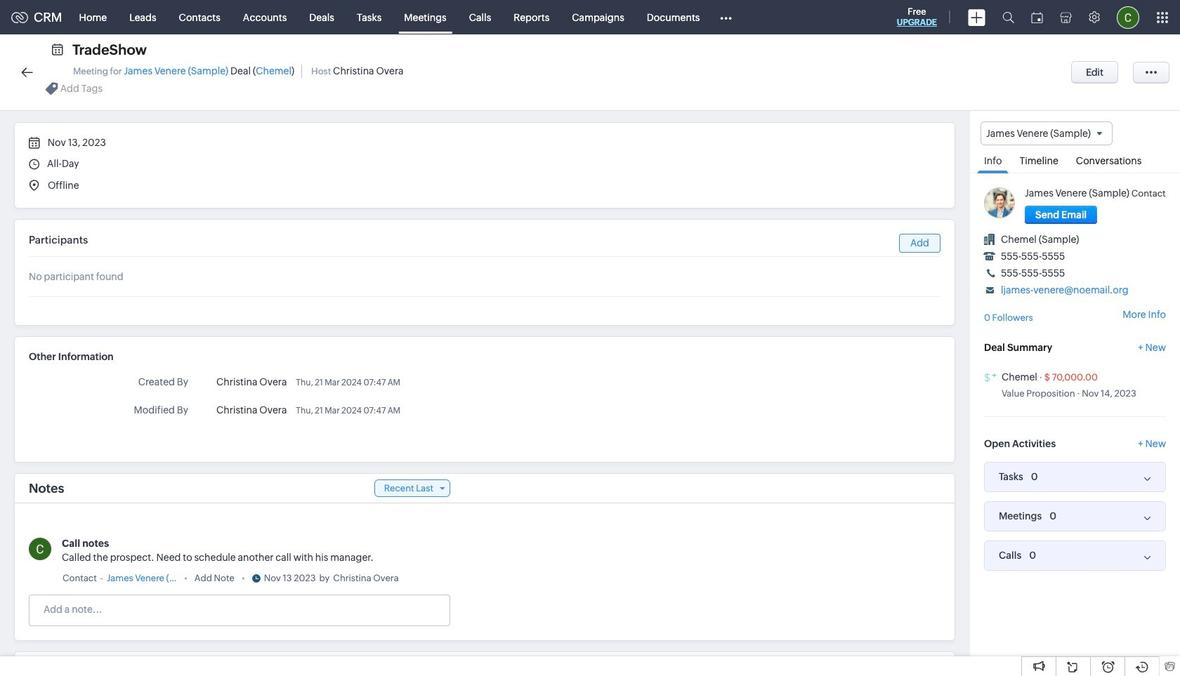 Task type: vqa. For each thing, say whether or not it's contained in the screenshot.
My Attended Calls
no



Task type: locate. For each thing, give the bounding box(es) containing it.
create menu element
[[960, 0, 994, 34]]

logo image
[[11, 12, 28, 23]]

None field
[[981, 122, 1113, 146]]

search image
[[1003, 11, 1015, 23]]

profile element
[[1109, 0, 1148, 34]]

Other Modules field
[[711, 6, 742, 28]]

create menu image
[[968, 9, 986, 26]]

None button
[[1071, 61, 1119, 84], [1025, 206, 1098, 224], [1071, 61, 1119, 84], [1025, 206, 1098, 224]]



Task type: describe. For each thing, give the bounding box(es) containing it.
profile image
[[1117, 6, 1140, 28]]

Add a note... field
[[30, 603, 449, 617]]

search element
[[994, 0, 1023, 34]]

calendar image
[[1031, 12, 1043, 23]]



